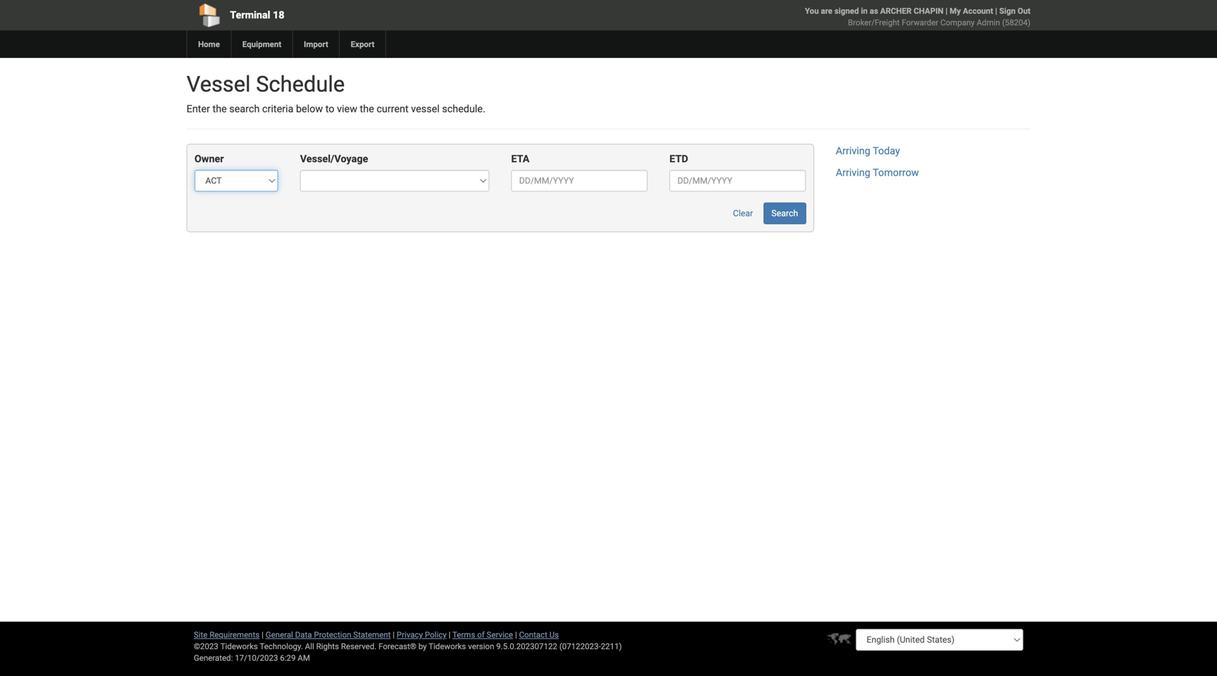 Task type: locate. For each thing, give the bounding box(es) containing it.
forecast®
[[379, 642, 417, 651]]

1 arriving from the top
[[836, 145, 871, 157]]

company
[[941, 18, 975, 27]]

general data protection statement link
[[266, 630, 391, 640]]

vessel schedule enter the search criteria below to view the current vessel schedule.
[[187, 71, 486, 115]]

(58204)
[[1003, 18, 1031, 27]]

| left general
[[262, 630, 264, 640]]

enter
[[187, 103, 210, 115]]

import link
[[292, 30, 339, 58]]

broker/freight
[[848, 18, 900, 27]]

1 vertical spatial arriving
[[836, 167, 871, 179]]

out
[[1018, 6, 1031, 16]]

| up forecast® in the left of the page
[[393, 630, 395, 640]]

eta
[[511, 153, 530, 165]]

general
[[266, 630, 293, 640]]

sign out link
[[1000, 6, 1031, 16]]

arriving down arriving today
[[836, 167, 871, 179]]

generated:
[[194, 653, 233, 663]]

am
[[298, 653, 310, 663]]

the right "enter"
[[213, 103, 227, 115]]

arriving up arriving tomorrow
[[836, 145, 871, 157]]

arriving for arriving today
[[836, 145, 871, 157]]

reserved.
[[341, 642, 377, 651]]

vessel
[[187, 71, 251, 97]]

clear button
[[725, 203, 761, 224]]

of
[[478, 630, 485, 640]]

privacy policy link
[[397, 630, 447, 640]]

|
[[946, 6, 948, 16], [996, 6, 998, 16], [262, 630, 264, 640], [393, 630, 395, 640], [449, 630, 451, 640], [515, 630, 517, 640]]

search
[[229, 103, 260, 115]]

protection
[[314, 630, 351, 640]]

schedule
[[256, 71, 345, 97]]

rights
[[316, 642, 339, 651]]

18
[[273, 9, 285, 21]]

today
[[873, 145, 901, 157]]

6:29
[[280, 653, 296, 663]]

tideworks
[[429, 642, 466, 651]]

ETA text field
[[511, 170, 648, 192]]

equipment
[[242, 40, 282, 49]]

arriving
[[836, 145, 871, 157], [836, 167, 871, 179]]

owner
[[195, 153, 224, 165]]

search button
[[764, 203, 807, 224]]

2 arriving from the top
[[836, 167, 871, 179]]

terminal 18 link
[[187, 0, 526, 30]]

home link
[[187, 30, 231, 58]]

version
[[468, 642, 495, 651]]

in
[[861, 6, 868, 16]]

etd
[[670, 153, 689, 165]]

the right view
[[360, 103, 374, 115]]

0 horizontal spatial the
[[213, 103, 227, 115]]

signed
[[835, 6, 859, 16]]

import
[[304, 40, 328, 49]]

policy
[[425, 630, 447, 640]]

the
[[213, 103, 227, 115], [360, 103, 374, 115]]

criteria
[[262, 103, 294, 115]]

1 horizontal spatial the
[[360, 103, 374, 115]]

| up the tideworks
[[449, 630, 451, 640]]

contact
[[519, 630, 548, 640]]

archer
[[881, 6, 912, 16]]

0 vertical spatial arriving
[[836, 145, 871, 157]]

current
[[377, 103, 409, 115]]

as
[[870, 6, 879, 16]]

you are signed in as archer chapin | my account | sign out broker/freight forwarder company admin (58204)
[[805, 6, 1031, 27]]

arriving for arriving tomorrow
[[836, 167, 871, 179]]

admin
[[977, 18, 1001, 27]]

my account link
[[950, 6, 994, 16]]



Task type: describe. For each thing, give the bounding box(es) containing it.
arriving today link
[[836, 145, 901, 157]]

2211)
[[601, 642, 622, 651]]

9.5.0.202307122
[[497, 642, 558, 651]]

below
[[296, 103, 323, 115]]

arriving today
[[836, 145, 901, 157]]

us
[[550, 630, 559, 640]]

view
[[337, 103, 358, 115]]

tomorrow
[[873, 167, 919, 179]]

data
[[295, 630, 312, 640]]

home
[[198, 40, 220, 49]]

vessel/voyage
[[300, 153, 368, 165]]

(07122023-
[[560, 642, 601, 651]]

technology.
[[260, 642, 303, 651]]

statement
[[353, 630, 391, 640]]

by
[[419, 642, 427, 651]]

| left my
[[946, 6, 948, 16]]

17/10/2023
[[235, 653, 278, 663]]

| left sign
[[996, 6, 998, 16]]

privacy
[[397, 630, 423, 640]]

chapin
[[914, 6, 944, 16]]

all
[[305, 642, 314, 651]]

schedule.
[[442, 103, 486, 115]]

forwarder
[[902, 18, 939, 27]]

my
[[950, 6, 961, 16]]

site requirements | general data protection statement | privacy policy | terms of service | contact us ©2023 tideworks technology. all rights reserved. forecast® by tideworks version 9.5.0.202307122 (07122023-2211) generated: 17/10/2023 6:29 am
[[194, 630, 622, 663]]

export link
[[339, 30, 386, 58]]

account
[[963, 6, 994, 16]]

clear
[[733, 208, 753, 218]]

terms
[[453, 630, 475, 640]]

you
[[805, 6, 819, 16]]

export
[[351, 40, 375, 49]]

requirements
[[210, 630, 260, 640]]

terms of service link
[[453, 630, 513, 640]]

arriving tomorrow link
[[836, 167, 919, 179]]

ETD text field
[[670, 170, 807, 192]]

vessel
[[411, 103, 440, 115]]

2 the from the left
[[360, 103, 374, 115]]

equipment link
[[231, 30, 292, 58]]

service
[[487, 630, 513, 640]]

terminal
[[230, 9, 270, 21]]

search
[[772, 208, 799, 218]]

| up the 9.5.0.202307122
[[515, 630, 517, 640]]

contact us link
[[519, 630, 559, 640]]

arriving tomorrow
[[836, 167, 919, 179]]

©2023 tideworks
[[194, 642, 258, 651]]

to
[[326, 103, 335, 115]]

site
[[194, 630, 208, 640]]

site requirements link
[[194, 630, 260, 640]]

1 the from the left
[[213, 103, 227, 115]]

terminal 18
[[230, 9, 285, 21]]

sign
[[1000, 6, 1016, 16]]

are
[[821, 6, 833, 16]]



Task type: vqa. For each thing, say whether or not it's contained in the screenshot.
Site
yes



